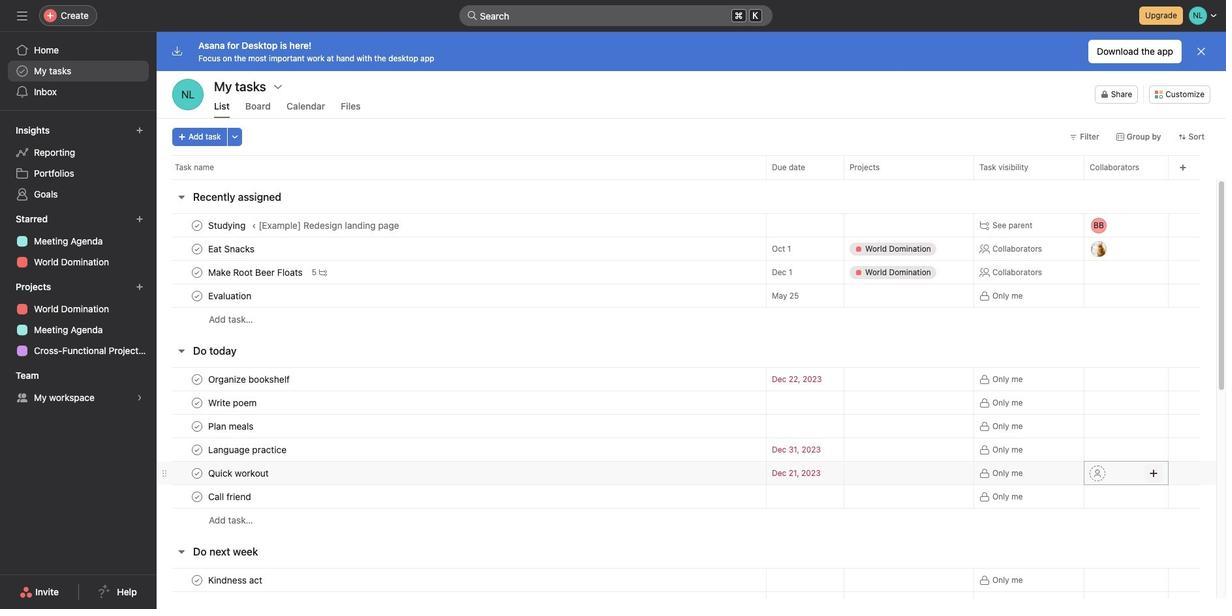 Task type: locate. For each thing, give the bounding box(es) containing it.
1 horizontal spatial cell
[[974, 592, 1085, 609]]

teams element
[[0, 364, 157, 411]]

mark complete image for task name text box in the plan meals cell
[[189, 419, 205, 434]]

mark complete checkbox inside studying cell
[[189, 218, 205, 233]]

7 mark complete image from the top
[[189, 489, 205, 505]]

mark complete checkbox inside evaluation cell
[[189, 288, 205, 304]]

mark complete checkbox for eat snacks "cell"
[[189, 241, 205, 257]]

mark complete image for mark complete checkbox inside the eat snacks "cell"
[[189, 241, 205, 257]]

task name text field inside 'quick workout' cell
[[206, 467, 273, 480]]

task name text field for mark complete checkbox inside the eat snacks "cell"
[[206, 242, 258, 255]]

2 mark complete checkbox from the top
[[189, 419, 205, 434]]

mark complete checkbox for 'language practice' "cell" on the bottom of page
[[189, 442, 205, 458]]

Mark complete checkbox
[[189, 218, 205, 233], [189, 241, 205, 257], [189, 288, 205, 304], [189, 372, 205, 387], [189, 395, 205, 411], [189, 489, 205, 505]]

task name text field inside write poem cell
[[206, 396, 261, 409]]

mark complete checkbox inside 'make root beer floats' cell
[[189, 265, 205, 280]]

mark complete image for mark complete checkbox inside studying cell
[[189, 218, 205, 233]]

task name text field inside kindness act cell
[[206, 574, 266, 587]]

mark complete checkbox inside 'quick workout' cell
[[189, 466, 205, 481]]

collapse task list for this group image
[[176, 192, 187, 202], [176, 346, 187, 356]]

task name text field for mark complete option inside the 'make root beer floats' cell
[[206, 266, 307, 279]]

mark complete checkbox for studying cell on the top
[[189, 218, 205, 233]]

linked projects for learn song cell
[[844, 592, 974, 609]]

task name text field for mark complete option inside 'quick workout' cell
[[206, 467, 273, 480]]

kindness act cell
[[157, 568, 766, 593]]

2 task name text field from the top
[[206, 289, 255, 302]]

eat snacks cell
[[157, 237, 766, 261]]

1 collapse task list for this group image from the top
[[176, 192, 187, 202]]

mark complete checkbox inside 'language practice' "cell"
[[189, 442, 205, 458]]

4 mark complete image from the top
[[189, 372, 205, 387]]

1 mark complete checkbox from the top
[[189, 218, 205, 233]]

2 task name text field from the top
[[206, 266, 307, 279]]

mark complete image inside 'organize bookshelf' "cell"
[[189, 372, 205, 387]]

mark complete checkbox inside kindness act cell
[[189, 573, 205, 588]]

learn song cell
[[157, 592, 766, 609]]

linked projects for evaluation cell
[[844, 284, 974, 308]]

mark complete image inside write poem cell
[[189, 395, 205, 411]]

task name text field inside evaluation cell
[[206, 289, 255, 302]]

make root beer floats cell
[[157, 260, 766, 285]]

task name text field inside studying cell
[[206, 219, 250, 232]]

mark complete image
[[189, 218, 205, 233], [189, 241, 205, 257], [189, 288, 205, 304], [189, 372, 205, 387], [189, 442, 205, 458], [189, 466, 205, 481], [189, 489, 205, 505]]

1 cell from the left
[[766, 592, 844, 609]]

header recently assigned tree grid
[[157, 212, 1216, 332]]

4 task name text field from the top
[[206, 443, 290, 456]]

3 mark complete image from the top
[[189, 288, 205, 304]]

task name text field inside eat snacks "cell"
[[206, 242, 258, 255]]

1 mark complete checkbox from the top
[[189, 265, 205, 280]]

2 mark complete image from the top
[[189, 241, 205, 257]]

None field
[[459, 5, 772, 26]]

collapse task list for this group image for mark complete checkbox in 'organize bookshelf' "cell"
[[176, 346, 187, 356]]

task name text field inside call friend cell
[[206, 490, 255, 503]]

3 task name text field from the top
[[206, 373, 294, 386]]

mark complete image inside eat snacks "cell"
[[189, 241, 205, 257]]

cell
[[766, 592, 844, 609], [974, 592, 1085, 609]]

Mark complete checkbox
[[189, 265, 205, 280], [189, 419, 205, 434], [189, 442, 205, 458], [189, 466, 205, 481], [189, 573, 205, 588]]

2 mark complete checkbox from the top
[[189, 241, 205, 257]]

0 vertical spatial collapse task list for this group image
[[176, 192, 187, 202]]

2 mark complete image from the top
[[189, 395, 205, 411]]

3 mark complete image from the top
[[189, 419, 205, 434]]

task name text field for mark complete checkbox in 'organize bookshelf' "cell"
[[206, 373, 294, 386]]

linked projects for organize bookshelf cell
[[844, 367, 974, 392]]

4 mark complete checkbox from the top
[[189, 466, 205, 481]]

1 vertical spatial collapse task list for this group image
[[176, 346, 187, 356]]

5 task name text field from the top
[[206, 467, 273, 480]]

add items to starred image
[[136, 215, 144, 223]]

mark complete checkbox for 'organize bookshelf' "cell"
[[189, 372, 205, 387]]

6 mark complete checkbox from the top
[[189, 489, 205, 505]]

collapse task list for this group image
[[176, 547, 187, 557]]

dismiss image
[[1196, 46, 1207, 57]]

2 collapse task list for this group image from the top
[[176, 346, 187, 356]]

mark complete image inside 'language practice' "cell"
[[189, 442, 205, 458]]

linked projects for kindness act cell
[[844, 568, 974, 593]]

mark complete checkbox for kindness act cell
[[189, 573, 205, 588]]

5 task name text field from the top
[[206, 490, 255, 503]]

linked projects for language practice cell
[[844, 438, 974, 462]]

mark complete image inside evaluation cell
[[189, 288, 205, 304]]

mark complete image for mark complete checkbox within evaluation cell
[[189, 288, 205, 304]]

mark complete image inside kindness act cell
[[189, 573, 205, 588]]

new insights image
[[136, 127, 144, 134]]

task name text field inside 'organize bookshelf' "cell"
[[206, 373, 294, 386]]

1 task name text field from the top
[[206, 219, 250, 232]]

row
[[157, 155, 1226, 179], [172, 179, 1201, 180], [157, 212, 1216, 239], [157, 236, 1216, 262], [157, 260, 1216, 285], [157, 284, 1216, 308], [157, 307, 1216, 332], [157, 367, 1216, 392], [157, 391, 1216, 415], [157, 414, 1216, 439], [157, 438, 1216, 462], [157, 461, 1216, 486], [157, 485, 1216, 509], [157, 508, 1216, 532], [157, 568, 1216, 593], [157, 592, 1216, 609]]

task name text field inside 'language practice' "cell"
[[206, 443, 290, 456]]

6 task name text field from the top
[[206, 574, 266, 587]]

mark complete image inside call friend cell
[[189, 489, 205, 505]]

add field image
[[1179, 164, 1187, 172]]

mark complete checkbox inside write poem cell
[[189, 395, 205, 411]]

prominent image
[[467, 10, 477, 21]]

0 horizontal spatial cell
[[766, 592, 844, 609]]

4 mark complete image from the top
[[189, 573, 205, 588]]

task name text field inside 'make root beer floats' cell
[[206, 266, 307, 279]]

mark complete checkbox for 'quick workout' cell
[[189, 466, 205, 481]]

1 mark complete image from the top
[[189, 218, 205, 233]]

1 mark complete image from the top
[[189, 265, 205, 280]]

mark complete checkbox inside eat snacks "cell"
[[189, 241, 205, 257]]

mark complete checkbox inside call friend cell
[[189, 489, 205, 505]]

evaluation cell
[[157, 284, 766, 308]]

mark complete checkbox inside plan meals cell
[[189, 419, 205, 434]]

task name text field for mark complete checkbox in the call friend cell
[[206, 490, 255, 503]]

4 mark complete checkbox from the top
[[189, 372, 205, 387]]

5 mark complete checkbox from the top
[[189, 573, 205, 588]]

mark complete image inside plan meals cell
[[189, 419, 205, 434]]

mark complete image inside 'make root beer floats' cell
[[189, 265, 205, 280]]

4 task name text field from the top
[[206, 420, 257, 433]]

3 task name text field from the top
[[206, 396, 261, 409]]

mark complete image inside studying cell
[[189, 218, 205, 233]]

3 mark complete checkbox from the top
[[189, 442, 205, 458]]

hide sidebar image
[[17, 10, 27, 21]]

task name text field for mark complete option within the 'language practice' "cell"
[[206, 443, 290, 456]]

Task name text field
[[206, 242, 258, 255], [206, 289, 255, 302], [206, 396, 261, 409], [206, 420, 257, 433], [206, 490, 255, 503], [206, 574, 266, 587]]

5 mark complete checkbox from the top
[[189, 395, 205, 411]]

3 mark complete checkbox from the top
[[189, 288, 205, 304]]

mark complete checkbox for call friend cell
[[189, 489, 205, 505]]

mark complete image for task name text box inside kindness act cell
[[189, 573, 205, 588]]

1 task name text field from the top
[[206, 242, 258, 255]]

6 mark complete image from the top
[[189, 466, 205, 481]]

Task name text field
[[206, 219, 250, 232], [206, 266, 307, 279], [206, 373, 294, 386], [206, 443, 290, 456], [206, 467, 273, 480]]

mark complete checkbox inside 'organize bookshelf' "cell"
[[189, 372, 205, 387]]

5 mark complete image from the top
[[189, 442, 205, 458]]

organize bookshelf cell
[[157, 367, 766, 392]]

mark complete image
[[189, 265, 205, 280], [189, 395, 205, 411], [189, 419, 205, 434], [189, 573, 205, 588]]



Task type: vqa. For each thing, say whether or not it's contained in the screenshot.
fifth Task name text field
yes



Task type: describe. For each thing, give the bounding box(es) containing it.
2 cell from the left
[[974, 592, 1085, 609]]

header do today tree grid
[[157, 367, 1216, 532]]

mark complete image for mark complete checkbox in 'organize bookshelf' "cell"
[[189, 372, 205, 387]]

task name text field for mark complete checkbox inside studying cell
[[206, 219, 250, 232]]

new project or portfolio image
[[136, 283, 144, 291]]

plan meals cell
[[157, 414, 766, 439]]

mark complete checkbox for plan meals cell
[[189, 419, 205, 434]]

5 subtasks image
[[319, 269, 327, 276]]

mark complete image for task name text field in the 'make root beer floats' cell
[[189, 265, 205, 280]]

collapse task list for this group image for mark complete checkbox inside studying cell
[[176, 192, 187, 202]]

see details, my workspace image
[[136, 394, 144, 402]]

studying cell
[[157, 213, 766, 238]]

more actions image
[[231, 133, 239, 141]]

header do next week tree grid
[[157, 568, 1216, 609]]

mark complete checkbox for evaluation cell
[[189, 288, 205, 304]]

Search tasks, projects, and more text field
[[459, 5, 772, 26]]

linked projects for quick workout cell
[[844, 461, 974, 486]]

insights element
[[0, 119, 157, 208]]

mark complete checkbox for write poem cell
[[189, 395, 205, 411]]

linked projects for write poem cell
[[844, 391, 974, 415]]

starred element
[[0, 208, 157, 275]]

linked projects for studying cell
[[844, 213, 974, 238]]

mark complete image for task name text box within the write poem cell
[[189, 395, 205, 411]]

mark complete checkbox for 'make root beer floats' cell
[[189, 265, 205, 280]]

linked projects for plan meals cell
[[844, 414, 974, 439]]

global element
[[0, 32, 157, 110]]

view profile settings image
[[172, 79, 204, 110]]

projects element
[[0, 275, 157, 364]]

task name text field inside plan meals cell
[[206, 420, 257, 433]]

mark complete image inside 'quick workout' cell
[[189, 466, 205, 481]]

add collaborators image
[[1149, 468, 1159, 479]]

language practice cell
[[157, 438, 766, 462]]

quick workout cell
[[157, 461, 766, 486]]

task name text field for mark complete checkbox within evaluation cell
[[206, 289, 255, 302]]

call friend cell
[[157, 485, 766, 509]]

show options image
[[273, 82, 283, 92]]

mark complete image for mark complete checkbox in the call friend cell
[[189, 489, 205, 505]]

write poem cell
[[157, 391, 766, 415]]

task name text field for mark complete checkbox inside write poem cell
[[206, 396, 261, 409]]

linked projects for call friend cell
[[844, 485, 974, 509]]



